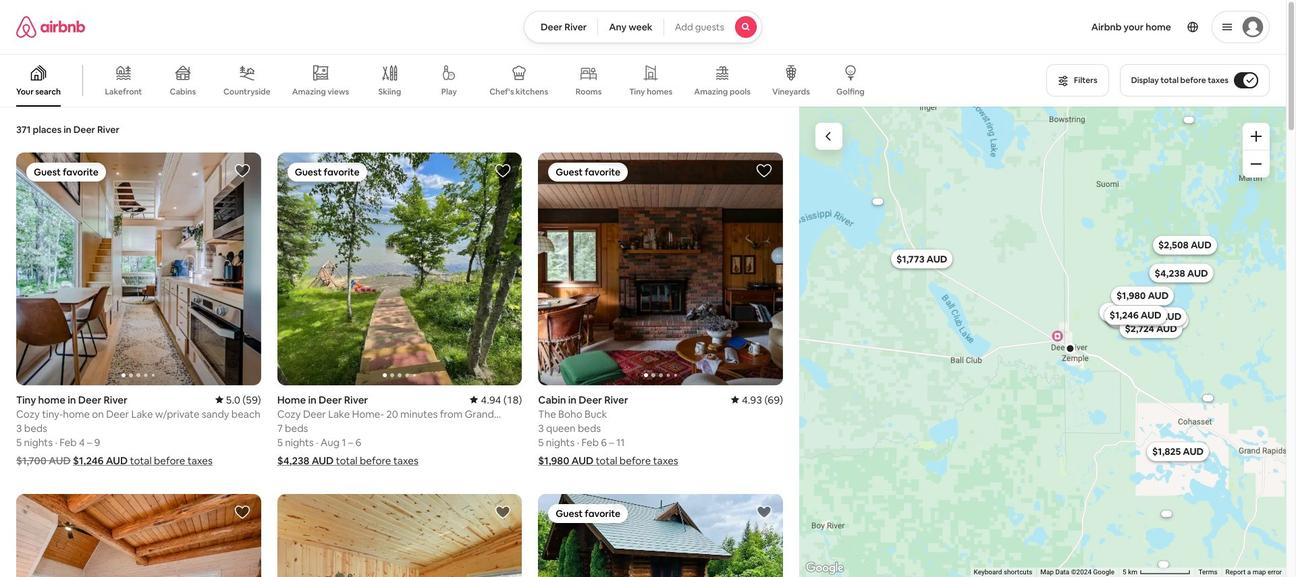 Task type: vqa. For each thing, say whether or not it's contained in the screenshot.
Turkey
no



Task type: describe. For each thing, give the bounding box(es) containing it.
the location you searched image
[[1065, 343, 1076, 354]]

5.0 out of 5 average rating,  59 reviews image
[[215, 393, 261, 406]]

0 vertical spatial add to wishlist: cabin in deer river image
[[756, 163, 773, 179]]

google map
showing 25 stays. region
[[800, 107, 1287, 577]]

0 horizontal spatial add to wishlist: cabin in deer river image
[[495, 504, 512, 520]]

0 vertical spatial add to wishlist: home in deer river image
[[495, 163, 512, 179]]

1 horizontal spatial add to wishlist: home in deer river image
[[756, 504, 773, 520]]



Task type: locate. For each thing, give the bounding box(es) containing it.
profile element
[[779, 0, 1270, 54]]

add to wishlist: home in deer river image
[[495, 163, 512, 179], [756, 504, 773, 520]]

1 vertical spatial add to wishlist: home in deer river image
[[756, 504, 773, 520]]

group
[[16, 153, 261, 385], [277, 153, 522, 385], [539, 153, 783, 385], [16, 494, 261, 577], [277, 494, 522, 577], [539, 494, 783, 577]]

None search field
[[524, 11, 763, 43]]

0 horizontal spatial add to wishlist: home in deer river image
[[495, 163, 512, 179]]

1 horizontal spatial add to wishlist: cabin in deer river image
[[756, 163, 773, 179]]

add to wishlist: tiny home in deer river image
[[234, 163, 250, 179]]

zoom in image
[[1252, 131, 1262, 142]]

zoom out image
[[1252, 159, 1262, 170]]

add to wishlist: treehouse in grand rapids image
[[234, 504, 250, 520]]

1 vertical spatial add to wishlist: cabin in deer river image
[[495, 504, 512, 520]]

4.94 out of 5 average rating,  18 reviews image
[[470, 393, 522, 406]]

add to wishlist: cabin in deer river image
[[756, 163, 773, 179], [495, 504, 512, 520]]

google image
[[803, 560, 848, 577]]

4.93 out of 5 average rating,  69 reviews image
[[731, 393, 783, 406]]



